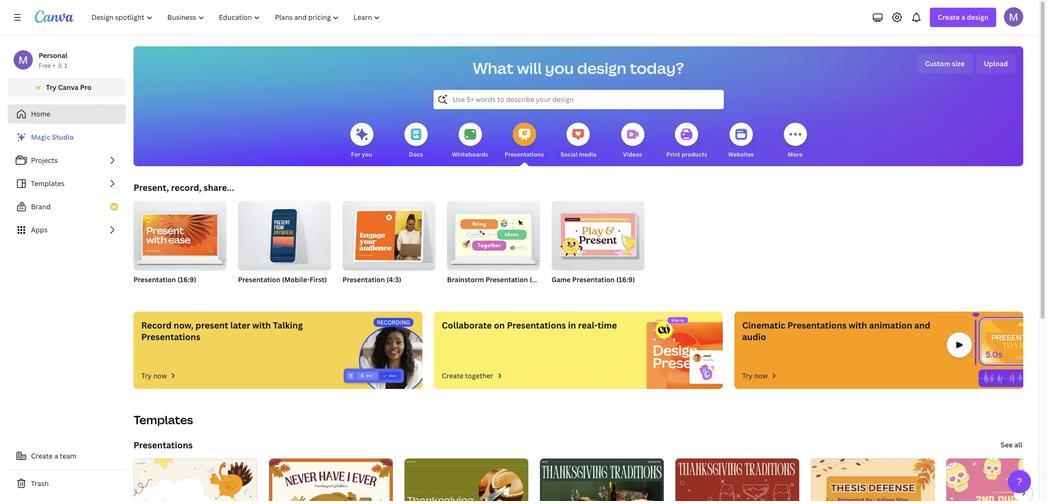 Task type: describe. For each thing, give the bounding box(es) containing it.
try inside button
[[46, 83, 56, 92]]

1080 inside the game presentation (16:9) 1920 × 1080 px
[[571, 288, 586, 296]]

for
[[351, 151, 361, 159]]

docs
[[409, 151, 423, 159]]

presentation (16:9)
[[134, 275, 196, 285]]

•
[[53, 61, 55, 70]]

together
[[465, 372, 493, 381]]

now for cinematic presentations with animation and audio
[[754, 372, 768, 381]]

cinematic
[[742, 320, 786, 332]]

first)
[[310, 275, 327, 285]]

social
[[561, 151, 578, 159]]

a for design
[[962, 13, 966, 22]]

trash
[[31, 480, 49, 489]]

apps link
[[8, 221, 126, 240]]

create together
[[442, 372, 493, 381]]

game presentation (16:9) group
[[552, 197, 645, 297]]

whiteboards
[[452, 151, 488, 159]]

create for create together
[[442, 372, 464, 381]]

try now for cinematic presentations with animation and audio
[[742, 372, 768, 381]]

videos button
[[621, 116, 644, 167]]

presentation (16:9) group
[[134, 197, 227, 297]]

products
[[682, 151, 707, 159]]

brand link
[[8, 197, 126, 217]]

top level navigation element
[[85, 8, 389, 27]]

design inside dropdown button
[[967, 13, 989, 22]]

presentations link
[[134, 440, 193, 452]]

presentation (4:3) group
[[343, 197, 436, 297]]

presentation inside the game presentation (16:9) 1920 × 1080 px
[[572, 275, 615, 285]]

now for record now, present later with talking presentations
[[153, 372, 167, 381]]

?
[[1017, 476, 1022, 489]]

upload button
[[977, 54, 1016, 74]]

magic studio link
[[8, 128, 126, 147]]

templates link
[[8, 174, 126, 194]]

projects link
[[8, 151, 126, 170]]

websites button
[[728, 116, 754, 167]]

px for presentation
[[587, 288, 594, 296]]

1 vertical spatial templates
[[134, 412, 193, 428]]

with inside cinematic presentations with animation and audio
[[849, 320, 867, 332]]

will
[[517, 58, 542, 78]]

apps
[[31, 226, 48, 235]]

px for (mobile-
[[274, 288, 280, 296]]

try canva pro button
[[8, 78, 126, 97]]

list containing magic studio
[[8, 128, 126, 240]]

see all
[[1001, 441, 1023, 450]]

custom size
[[925, 59, 965, 68]]

share...
[[204, 182, 234, 194]]

try for record now, present later with talking presentations
[[141, 372, 152, 381]]

brainstorm presentation (16:9) group
[[447, 197, 549, 297]]

try now for record now, present later with talking presentations
[[141, 372, 167, 381]]

docs button
[[404, 116, 428, 167]]

(mobile-
[[282, 275, 310, 285]]

game presentation (16:9) 1920 × 1080 px
[[552, 275, 635, 296]]

group for presentation (4:3)
[[343, 197, 436, 271]]

size
[[952, 59, 965, 68]]

0 horizontal spatial design
[[577, 58, 627, 78]]

present,
[[134, 182, 169, 194]]

on
[[494, 320, 505, 332]]

game
[[552, 275, 571, 285]]

1080 inside presentation (mobile-first) 1080 × 1920 px
[[238, 288, 253, 296]]

social media button
[[561, 116, 597, 167]]

and
[[915, 320, 931, 332]]

create a team
[[31, 452, 76, 461]]

media
[[579, 151, 597, 159]]

create a team button
[[8, 447, 126, 467]]

1920 inside the game presentation (16:9) 1920 × 1080 px
[[552, 288, 566, 296]]

try for cinematic presentations with animation and audio
[[742, 372, 753, 381]]

presentation for presentation (mobile-first) 1080 × 1920 px
[[238, 275, 281, 285]]

today?
[[630, 58, 684, 78]]

× for presentation
[[254, 288, 257, 296]]

custom size button
[[918, 54, 973, 74]]

now,
[[174, 320, 194, 332]]

print products button
[[667, 116, 707, 167]]

presentation for presentation (16:9)
[[134, 275, 176, 285]]

websites
[[728, 151, 754, 159]]

for you
[[351, 151, 372, 159]]

presentations inside record now, present later with talking presentations
[[141, 332, 200, 343]]

free •
[[39, 61, 55, 70]]

print
[[667, 151, 680, 159]]

canva
[[58, 83, 79, 92]]

whiteboards button
[[452, 116, 488, 167]]

what will you design today?
[[473, 58, 684, 78]]

(4:3)
[[387, 275, 401, 285]]

in
[[568, 320, 576, 332]]

more
[[788, 151, 803, 159]]



Task type: vqa. For each thing, say whether or not it's contained in the screenshot.
Clear (1) button
no



Task type: locate. For each thing, give the bounding box(es) containing it.
presentation (mobile-first) 1080 × 1920 px
[[238, 275, 327, 296]]

with right later
[[252, 320, 271, 332]]

design left maria williams icon
[[967, 13, 989, 22]]

cinematic presentations with animation and audio
[[742, 320, 931, 343]]

presentation inside presentation (mobile-first) 1080 × 1920 px
[[238, 275, 281, 285]]

for you button
[[350, 116, 373, 167]]

(16:9) inside presentation (16:9) group
[[178, 275, 196, 285]]

2 horizontal spatial try
[[742, 372, 753, 381]]

Search search field
[[453, 91, 704, 109]]

0 vertical spatial design
[[967, 13, 989, 22]]

brainstorm
[[447, 275, 484, 285]]

see
[[1001, 441, 1013, 450]]

animation
[[869, 320, 913, 332]]

presentation (4:3)
[[343, 275, 401, 285]]

create a design button
[[930, 8, 997, 27]]

templates up presentations link
[[134, 412, 193, 428]]

0 vertical spatial create
[[938, 13, 960, 22]]

1 vertical spatial design
[[577, 58, 627, 78]]

templates
[[31, 179, 65, 188], [134, 412, 193, 428]]

present, record, share...
[[134, 182, 234, 194]]

2 1080 from the left
[[571, 288, 586, 296]]

1 horizontal spatial with
[[849, 320, 867, 332]]

1 (16:9) from the left
[[178, 275, 196, 285]]

(16:9) for game presentation (16:9) 1920 × 1080 px
[[616, 275, 635, 285]]

0 horizontal spatial templates
[[31, 179, 65, 188]]

print products
[[667, 151, 707, 159]]

you
[[545, 58, 574, 78], [362, 151, 372, 159]]

px
[[274, 288, 280, 296], [587, 288, 594, 296]]

presentation inside group
[[343, 275, 385, 285]]

you inside button
[[362, 151, 372, 159]]

create
[[938, 13, 960, 22], [442, 372, 464, 381], [31, 452, 53, 461]]

0 horizontal spatial you
[[362, 151, 372, 159]]

create a design
[[938, 13, 989, 22]]

presentation
[[134, 275, 176, 285], [238, 275, 281, 285], [343, 275, 385, 285], [486, 275, 528, 285], [572, 275, 615, 285]]

later
[[230, 320, 250, 332]]

real-
[[578, 320, 598, 332]]

home
[[31, 109, 50, 119]]

group for brainstorm presentation (16:9)
[[447, 197, 540, 271]]

2 with from the left
[[849, 320, 867, 332]]

templates inside "link"
[[31, 179, 65, 188]]

3 group from the left
[[343, 197, 436, 271]]

0 horizontal spatial (16:9)
[[178, 275, 196, 285]]

1 horizontal spatial try
[[141, 372, 152, 381]]

2 × from the left
[[567, 288, 570, 296]]

1 group from the left
[[134, 197, 227, 271]]

magic
[[31, 133, 50, 142]]

audio
[[742, 332, 766, 343]]

create up custom size on the top right of page
[[938, 13, 960, 22]]

presentation up record
[[134, 275, 176, 285]]

see all link
[[1000, 436, 1024, 455]]

1 px from the left
[[274, 288, 280, 296]]

× inside the game presentation (16:9) 1920 × 1080 px
[[567, 288, 570, 296]]

pro
[[80, 83, 91, 92]]

maria williams image
[[1004, 7, 1024, 27]]

you right will
[[545, 58, 574, 78]]

1 now from the left
[[153, 372, 167, 381]]

px inside the game presentation (16:9) 1920 × 1080 px
[[587, 288, 594, 296]]

0 horizontal spatial try now
[[141, 372, 167, 381]]

0 horizontal spatial create
[[31, 452, 53, 461]]

1 with from the left
[[252, 320, 271, 332]]

2 1920 from the left
[[552, 288, 566, 296]]

0 horizontal spatial px
[[274, 288, 280, 296]]

1 vertical spatial you
[[362, 151, 372, 159]]

social media
[[561, 151, 597, 159]]

1 horizontal spatial design
[[967, 13, 989, 22]]

more button
[[784, 116, 807, 167]]

presentations button
[[505, 116, 544, 167]]

0 horizontal spatial 1920
[[258, 288, 272, 296]]

try
[[46, 83, 56, 92], [141, 372, 152, 381], [742, 372, 753, 381]]

upload
[[984, 59, 1008, 68]]

2 try now from the left
[[742, 372, 768, 381]]

free
[[39, 61, 51, 70]]

1 vertical spatial a
[[54, 452, 58, 461]]

time
[[598, 320, 617, 332]]

try canva pro
[[46, 83, 91, 92]]

personal
[[39, 51, 67, 60]]

(16:9) inside brainstorm presentation (16:9) group
[[530, 275, 549, 285]]

presentation for presentation (4:3)
[[343, 275, 385, 285]]

create left together at the bottom of the page
[[442, 372, 464, 381]]

2 (16:9) from the left
[[530, 275, 549, 285]]

2 px from the left
[[587, 288, 594, 296]]

4 presentation from the left
[[486, 275, 528, 285]]

presentation left "(4:3)"
[[343, 275, 385, 285]]

trash link
[[8, 475, 126, 494]]

1 horizontal spatial create
[[442, 372, 464, 381]]

3 presentation from the left
[[343, 275, 385, 285]]

3 (16:9) from the left
[[616, 275, 635, 285]]

group inside brainstorm presentation (16:9) group
[[447, 197, 540, 271]]

home link
[[8, 105, 126, 124]]

1920
[[258, 288, 272, 296], [552, 288, 566, 296]]

custom
[[925, 59, 951, 68]]

× for game
[[567, 288, 570, 296]]

1920 inside presentation (mobile-first) 1080 × 1920 px
[[258, 288, 272, 296]]

a left "team" at the left bottom of the page
[[54, 452, 58, 461]]

1 1920 from the left
[[258, 288, 272, 296]]

studio
[[52, 133, 74, 142]]

1 horizontal spatial 1080
[[571, 288, 586, 296]]

0 vertical spatial templates
[[31, 179, 65, 188]]

0 horizontal spatial ×
[[254, 288, 257, 296]]

1 vertical spatial create
[[442, 372, 464, 381]]

templates down projects
[[31, 179, 65, 188]]

a up size
[[962, 13, 966, 22]]

1 × from the left
[[254, 288, 257, 296]]

2 presentation from the left
[[238, 275, 281, 285]]

2 vertical spatial create
[[31, 452, 53, 461]]

try now
[[141, 372, 167, 381], [742, 372, 768, 381]]

what
[[473, 58, 514, 78]]

a inside create a design dropdown button
[[962, 13, 966, 22]]

talking
[[273, 320, 303, 332]]

1080
[[238, 288, 253, 296], [571, 288, 586, 296]]

all
[[1015, 441, 1023, 450]]

×
[[254, 288, 257, 296], [567, 288, 570, 296]]

a
[[962, 13, 966, 22], [54, 452, 58, 461]]

a inside create a team button
[[54, 452, 58, 461]]

create left "team" at the left bottom of the page
[[31, 452, 53, 461]]

0 horizontal spatial try
[[46, 83, 56, 92]]

presentations
[[505, 151, 544, 159], [507, 320, 566, 332], [788, 320, 847, 332], [141, 332, 200, 343], [134, 440, 193, 452]]

presentation right game
[[572, 275, 615, 285]]

list
[[8, 128, 126, 240]]

0 vertical spatial you
[[545, 58, 574, 78]]

brand
[[31, 202, 51, 212]]

create for create a design
[[938, 13, 960, 22]]

with
[[252, 320, 271, 332], [849, 320, 867, 332]]

0 horizontal spatial a
[[54, 452, 58, 461]]

1 horizontal spatial try now
[[742, 372, 768, 381]]

1 horizontal spatial px
[[587, 288, 594, 296]]

1 horizontal spatial templates
[[134, 412, 193, 428]]

presentation right brainstorm
[[486, 275, 528, 285]]

record,
[[171, 182, 202, 194]]

with left animation
[[849, 320, 867, 332]]

1 try now from the left
[[141, 372, 167, 381]]

presentation (mobile-first) group
[[238, 197, 331, 297]]

1 1080 from the left
[[238, 288, 253, 296]]

you right for
[[362, 151, 372, 159]]

videos
[[623, 151, 642, 159]]

team
[[60, 452, 76, 461]]

create for create a team
[[31, 452, 53, 461]]

1 horizontal spatial 1920
[[552, 288, 566, 296]]

create inside button
[[31, 452, 53, 461]]

2 group from the left
[[238, 197, 331, 271]]

presentation left (mobile-
[[238, 275, 281, 285]]

present
[[196, 320, 228, 332]]

1 horizontal spatial now
[[754, 372, 768, 381]]

magic studio
[[31, 133, 74, 142]]

(16:9) for brainstorm presentation (16:9)
[[530, 275, 549, 285]]

brainstorm presentation (16:9)
[[447, 275, 549, 285]]

record now, present later with talking presentations
[[141, 320, 303, 343]]

(16:9) inside the game presentation (16:9) 1920 × 1080 px
[[616, 275, 635, 285]]

presentations inside cinematic presentations with animation and audio
[[788, 320, 847, 332]]

× inside presentation (mobile-first) 1080 × 1920 px
[[254, 288, 257, 296]]

collaborate
[[442, 320, 492, 332]]

a for team
[[54, 452, 58, 461]]

1 horizontal spatial you
[[545, 58, 574, 78]]

2 now from the left
[[754, 372, 768, 381]]

2 horizontal spatial (16:9)
[[616, 275, 635, 285]]

0 vertical spatial a
[[962, 13, 966, 22]]

2 horizontal spatial create
[[938, 13, 960, 22]]

4 group from the left
[[447, 197, 540, 271]]

create inside dropdown button
[[938, 13, 960, 22]]

0 horizontal spatial 1080
[[238, 288, 253, 296]]

group
[[134, 197, 227, 271], [238, 197, 331, 271], [343, 197, 436, 271], [447, 197, 540, 271], [552, 197, 645, 271]]

group for presentation (16:9)
[[134, 197, 227, 271]]

5 presentation from the left
[[572, 275, 615, 285]]

1 horizontal spatial a
[[962, 13, 966, 22]]

? button
[[1008, 471, 1031, 494]]

with inside record now, present later with talking presentations
[[252, 320, 271, 332]]

1 horizontal spatial (16:9)
[[530, 275, 549, 285]]

projects
[[31, 156, 58, 165]]

px up real-
[[587, 288, 594, 296]]

px up talking
[[274, 288, 280, 296]]

5 group from the left
[[552, 197, 645, 271]]

design up search 'search field'
[[577, 58, 627, 78]]

0 horizontal spatial now
[[153, 372, 167, 381]]

1 horizontal spatial ×
[[567, 288, 570, 296]]

collaborate on presentations in real-time
[[442, 320, 617, 332]]

px inside presentation (mobile-first) 1080 × 1920 px
[[274, 288, 280, 296]]

1080 up later
[[238, 288, 253, 296]]

1080 up in
[[571, 288, 586, 296]]

1
[[64, 61, 67, 70]]

1 presentation from the left
[[134, 275, 176, 285]]

record
[[141, 320, 172, 332]]

0 horizontal spatial with
[[252, 320, 271, 332]]

None search field
[[433, 90, 724, 109]]



